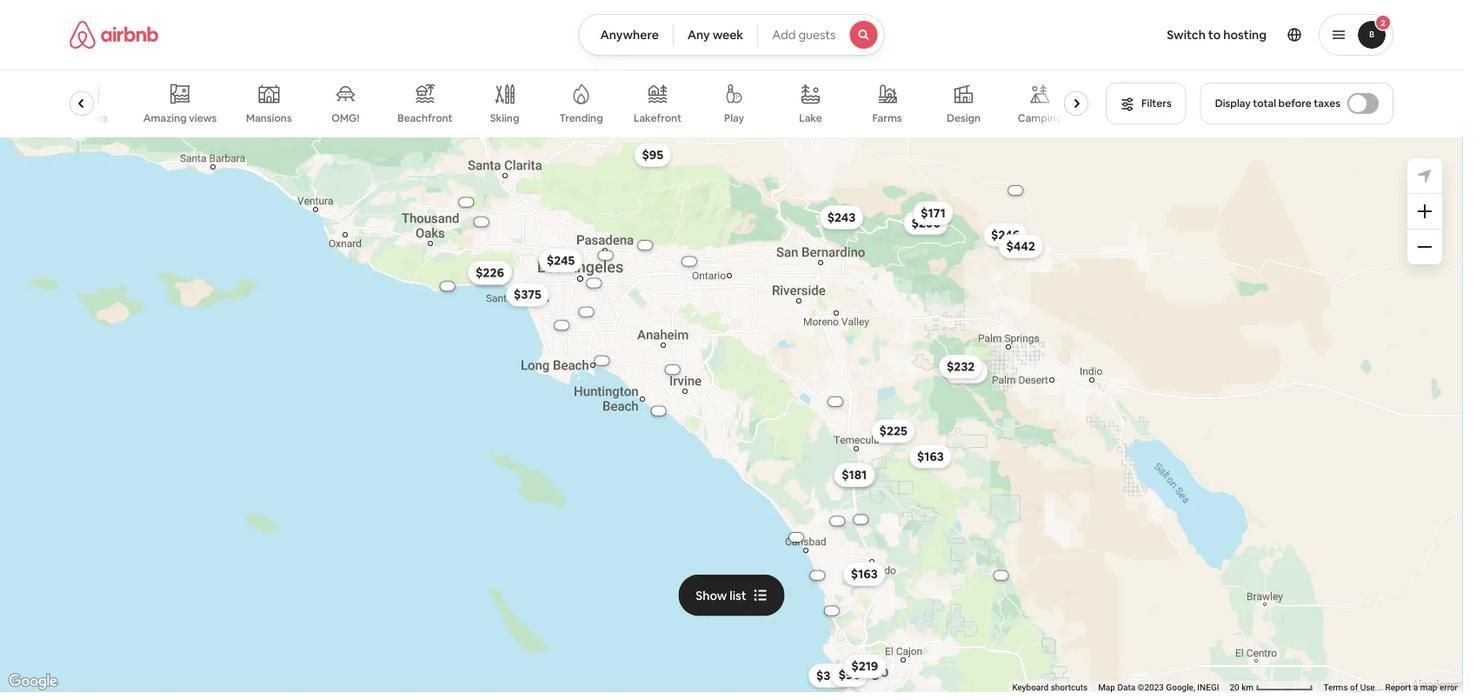 Task type: locate. For each thing, give the bounding box(es) containing it.
keyboard shortcuts
[[1013, 682, 1088, 693]]

camping
[[1019, 111, 1063, 125]]

$226
[[476, 265, 504, 280]]

$375
[[514, 287, 542, 302]]

$245
[[547, 253, 575, 268]]

$161 button
[[471, 261, 512, 285]]

terms of use link
[[1324, 682, 1375, 693]]

anywhere button
[[579, 14, 674, 56]]

keyboard
[[1013, 682, 1049, 693]]

$442 button
[[999, 234, 1043, 258]]

0 vertical spatial $163
[[917, 449, 944, 464]]

design
[[947, 111, 982, 125]]

add guests button
[[758, 14, 885, 56]]

$171
[[921, 205, 946, 221]]

1 horizontal spatial $163 button
[[910, 444, 952, 469]]

20 km button
[[1225, 681, 1319, 693]]

map
[[1098, 682, 1116, 693]]

$232
[[947, 359, 975, 375]]

group
[[67, 70, 1096, 137]]

$173
[[842, 467, 868, 483]]

None search field
[[579, 14, 885, 56]]

$442
[[1007, 238, 1036, 254]]

inegi
[[1198, 682, 1220, 693]]

$163 button
[[910, 444, 952, 469], [843, 562, 886, 586]]

report a map error link
[[1386, 682, 1458, 693]]

0 horizontal spatial $163
[[851, 566, 878, 582]]

map
[[1421, 682, 1438, 693]]

week
[[713, 27, 744, 43]]

beachfront
[[398, 111, 453, 125]]

2
[[1381, 17, 1386, 28]]

1 vertical spatial $163
[[851, 566, 878, 582]]

$303 button
[[809, 663, 853, 688]]

$243
[[828, 210, 856, 225]]

switch
[[1167, 27, 1206, 43]]

cabins
[[75, 111, 108, 125]]

filters
[[1142, 97, 1172, 110]]

farms
[[873, 111, 903, 125]]

switch to hosting
[[1167, 27, 1267, 43]]

views
[[189, 111, 217, 125]]

report a map error
[[1386, 682, 1458, 693]]

amazing
[[144, 111, 187, 125]]

profile element
[[906, 0, 1394, 70]]

error
[[1440, 682, 1458, 693]]

mansions
[[247, 111, 292, 125]]

km
[[1242, 682, 1254, 693]]

google map
showing 70 stays. region
[[0, 137, 1464, 693]]

show
[[696, 588, 727, 603]]

$163
[[917, 449, 944, 464], [851, 566, 878, 582]]

guests
[[799, 27, 836, 43]]

hosting
[[1224, 27, 1267, 43]]

$245 button
[[539, 248, 583, 273]]

0 horizontal spatial $163 button
[[843, 562, 886, 586]]

1 horizontal spatial $163
[[917, 449, 944, 464]]

zoom out image
[[1418, 240, 1432, 254]]

20
[[1230, 682, 1240, 693]]

1 vertical spatial $163 button
[[843, 562, 886, 586]]

anywhere
[[600, 27, 659, 43]]

filters button
[[1106, 83, 1187, 124]]

google image
[[4, 671, 62, 693]]

$161
[[479, 265, 504, 281]]

$163 inside $243 $163
[[851, 566, 878, 582]]



Task type: describe. For each thing, give the bounding box(es) containing it.
before
[[1279, 97, 1312, 110]]

$307
[[952, 363, 980, 379]]

display
[[1215, 97, 1251, 110]]

trending
[[560, 111, 604, 125]]

$243 $163
[[828, 210, 878, 582]]

$232 button
[[939, 355, 983, 379]]

none search field containing anywhere
[[579, 14, 885, 56]]

$95
[[642, 147, 664, 163]]

20 km
[[1230, 682, 1256, 693]]

list
[[730, 588, 747, 603]]

$171 button
[[913, 201, 954, 225]]

taxes
[[1314, 97, 1341, 110]]

$246
[[991, 227, 1020, 243]]

google,
[[1167, 682, 1196, 693]]

any week
[[688, 27, 744, 43]]

total
[[1253, 97, 1277, 110]]

of
[[1351, 682, 1359, 693]]

$225 button
[[872, 419, 916, 443]]

$173 button
[[834, 463, 876, 487]]

$200
[[912, 215, 941, 231]]

data
[[1118, 682, 1136, 693]]

terms
[[1324, 682, 1348, 693]]

terms of use
[[1324, 682, 1375, 693]]

$375 button
[[506, 282, 549, 307]]

$245 $161
[[479, 253, 575, 281]]

add guests
[[772, 27, 836, 43]]

2 button
[[1319, 14, 1394, 56]]

$163 inside button
[[917, 449, 944, 464]]

©2023
[[1138, 682, 1164, 693]]

$200 button
[[904, 211, 949, 235]]

$90 button
[[831, 663, 869, 687]]

$219
[[852, 658, 879, 674]]

keyboard shortcuts button
[[1013, 681, 1088, 693]]

$225
[[880, 423, 908, 439]]

$219 button
[[844, 654, 886, 678]]

display total before taxes
[[1215, 97, 1341, 110]]

$95 button
[[634, 143, 671, 167]]

$246 button
[[984, 223, 1028, 247]]

any
[[688, 27, 710, 43]]

any week button
[[673, 14, 759, 56]]

shortcuts
[[1051, 682, 1088, 693]]

zoom in image
[[1418, 204, 1432, 218]]

amazing views
[[144, 111, 217, 125]]

lakefront
[[634, 111, 682, 125]]

display total before taxes button
[[1201, 83, 1394, 124]]

report
[[1386, 682, 1412, 693]]

lake
[[800, 111, 823, 125]]

to
[[1209, 27, 1221, 43]]

$243 button
[[820, 205, 864, 230]]

map data ©2023 google, inegi
[[1098, 682, 1220, 693]]

$181
[[842, 467, 867, 483]]

use
[[1361, 682, 1375, 693]]

group containing amazing views
[[67, 70, 1096, 137]]

$200 $442
[[912, 215, 1036, 254]]

$226 button
[[468, 260, 512, 285]]

a
[[1414, 682, 1419, 693]]

omg!
[[332, 111, 360, 125]]

show list
[[696, 588, 747, 603]]

$303
[[816, 668, 845, 683]]

$307 button
[[944, 359, 988, 383]]

$90
[[839, 667, 861, 683]]

$181 button
[[834, 463, 875, 487]]

show list button
[[679, 575, 785, 616]]

0 vertical spatial $163 button
[[910, 444, 952, 469]]

add
[[772, 27, 796, 43]]

play
[[725, 111, 745, 125]]

switch to hosting link
[[1157, 17, 1278, 53]]

skiing
[[491, 111, 520, 125]]



Task type: vqa. For each thing, say whether or not it's contained in the screenshot.
5.0 in Plan A Dream Japan Vacation group
no



